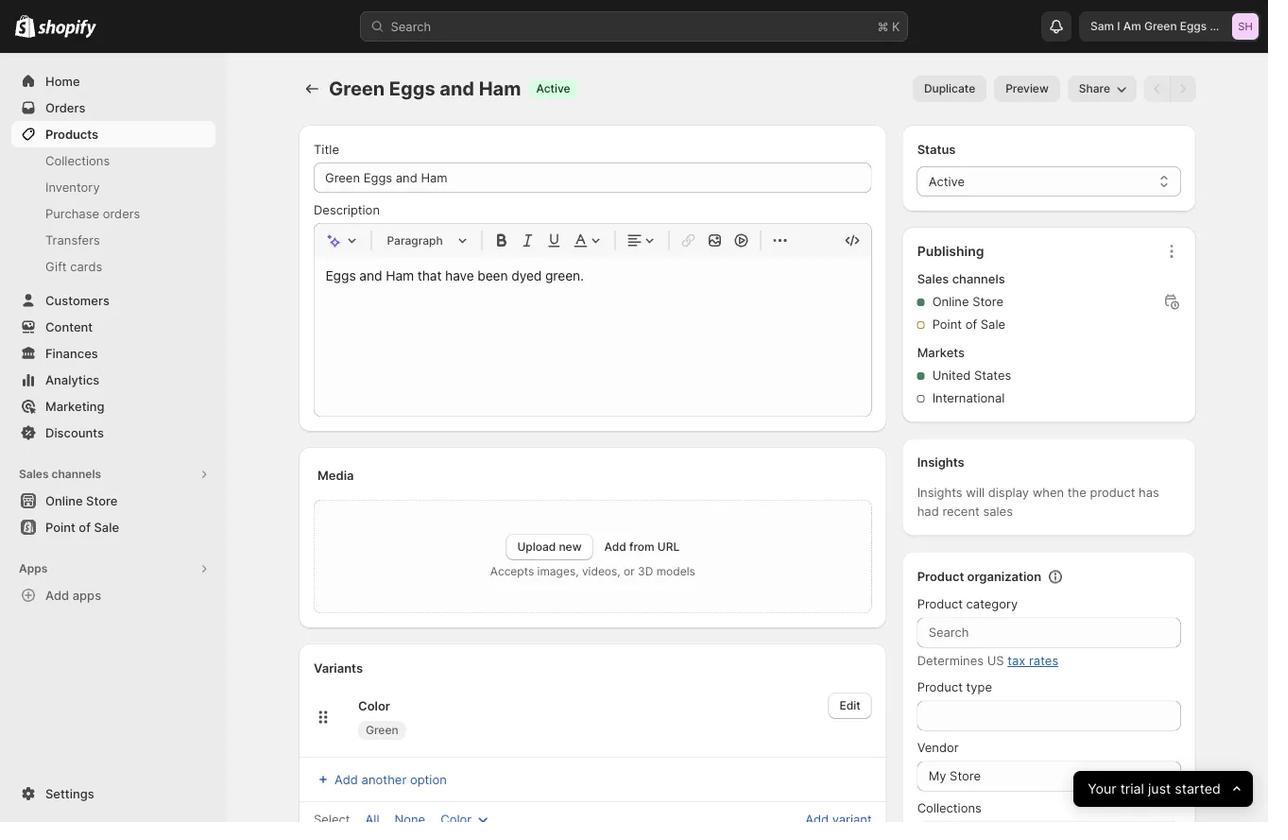 Task type: describe. For each thing, give the bounding box(es) containing it.
active for status
[[929, 174, 965, 189]]

insights for insights
[[918, 455, 965, 470]]

marketing
[[45, 399, 104, 414]]

1 horizontal spatial online
[[933, 295, 970, 309]]

orders
[[45, 100, 86, 115]]

1 horizontal spatial channels
[[953, 272, 1006, 286]]

add apps button
[[11, 582, 216, 609]]

product for product category
[[918, 597, 963, 612]]

images,
[[538, 565, 579, 579]]

green eggs and ham
[[329, 77, 521, 100]]

marketing link
[[11, 393, 216, 420]]

from
[[630, 540, 655, 554]]

sam i am green eggs and ham
[[1091, 19, 1259, 33]]

purchase orders link
[[11, 200, 216, 227]]

or
[[624, 565, 635, 579]]

type
[[967, 680, 993, 695]]

title
[[314, 142, 339, 156]]

preview
[[1006, 82, 1049, 95]]

1 horizontal spatial sales channels
[[918, 272, 1006, 286]]

accepts
[[491, 565, 534, 579]]

3d
[[638, 565, 654, 579]]

0 horizontal spatial ham
[[479, 77, 521, 100]]

point of sale button
[[0, 514, 227, 541]]

upload
[[518, 540, 556, 554]]

add another option button
[[303, 767, 458, 793]]

category
[[967, 597, 1019, 612]]

sam
[[1091, 19, 1115, 33]]

content link
[[11, 314, 216, 340]]

settings
[[45, 787, 94, 801]]

next image
[[1174, 79, 1193, 98]]

organization
[[968, 570, 1042, 584]]

vendor
[[918, 741, 959, 755]]

united
[[933, 368, 971, 383]]

apps
[[73, 588, 101, 603]]

insights will display when the product has had recent sales
[[918, 485, 1160, 519]]

previous image
[[1149, 79, 1168, 98]]

add another option
[[335, 772, 447, 787]]

display
[[989, 485, 1030, 500]]

0 horizontal spatial collections
[[45, 153, 110, 168]]

just
[[1149, 781, 1171, 798]]

Product type text field
[[918, 701, 1182, 731]]

1 horizontal spatial sales
[[918, 272, 949, 286]]

product for product organization
[[918, 570, 965, 584]]

green for green
[[366, 724, 399, 737]]

purchase orders
[[45, 206, 140, 221]]

duplicate button
[[913, 76, 987, 102]]

sales inside 'button'
[[19, 468, 49, 481]]

orders link
[[11, 95, 216, 121]]

online store inside "online store" link
[[45, 494, 118, 508]]

inventory
[[45, 180, 100, 194]]

sale inside button
[[94, 520, 119, 535]]

analytics
[[45, 373, 100, 387]]

settings link
[[11, 781, 216, 807]]

videos,
[[582, 565, 621, 579]]

discounts link
[[11, 420, 216, 446]]

transfers link
[[11, 227, 216, 253]]

upload new button
[[506, 534, 593, 561]]

store inside button
[[86, 494, 118, 508]]

add for add another option
[[335, 772, 358, 787]]

gift cards link
[[11, 253, 216, 280]]

purchase
[[45, 206, 99, 221]]

product type
[[918, 680, 993, 695]]

cards
[[70, 259, 102, 274]]

your trial just started
[[1088, 781, 1221, 798]]

home link
[[11, 68, 216, 95]]

apps button
[[11, 556, 216, 582]]

duplicate
[[925, 82, 976, 95]]

customers
[[45, 293, 110, 308]]

started
[[1175, 781, 1221, 798]]

recent
[[943, 504, 980, 519]]

green for green eggs and ham
[[329, 77, 385, 100]]

orders
[[103, 206, 140, 221]]

will
[[966, 485, 985, 500]]

your trial just started button
[[1074, 771, 1254, 807]]

sales channels button
[[11, 461, 216, 488]]

products
[[45, 127, 98, 141]]

product for product type
[[918, 680, 963, 695]]

content
[[45, 320, 93, 334]]

search
[[391, 19, 431, 34]]

0 horizontal spatial shopify image
[[15, 15, 35, 38]]

0 horizontal spatial eggs
[[389, 77, 436, 100]]

paragraph
[[387, 234, 443, 247]]

preview button
[[995, 76, 1061, 102]]

determines us tax rates
[[918, 654, 1059, 668]]



Task type: locate. For each thing, give the bounding box(es) containing it.
0 horizontal spatial sale
[[94, 520, 119, 535]]

1 horizontal spatial shopify image
[[38, 19, 97, 38]]

point up markets
[[933, 317, 962, 332]]

0 horizontal spatial point
[[45, 520, 76, 535]]

1 vertical spatial collections
[[918, 801, 982, 816]]

store down publishing
[[973, 295, 1004, 309]]

finances link
[[11, 340, 216, 367]]

customers link
[[11, 287, 216, 314]]

0 vertical spatial collections
[[45, 153, 110, 168]]

channels down discounts
[[52, 468, 101, 481]]

0 vertical spatial insights
[[918, 455, 965, 470]]

gift cards
[[45, 259, 102, 274]]

0 vertical spatial sales channels
[[918, 272, 1006, 286]]

1 horizontal spatial eggs
[[1181, 19, 1208, 33]]

sales down publishing
[[918, 272, 949, 286]]

0 horizontal spatial sales
[[19, 468, 49, 481]]

online store down publishing
[[933, 295, 1004, 309]]

0 vertical spatial of
[[966, 317, 978, 332]]

models
[[657, 565, 696, 579]]

0 horizontal spatial add
[[45, 588, 69, 603]]

1 horizontal spatial point
[[933, 317, 962, 332]]

0 horizontal spatial active
[[536, 82, 571, 95]]

0 vertical spatial and
[[1211, 19, 1231, 33]]

sale up states
[[981, 317, 1006, 332]]

1 vertical spatial channels
[[52, 468, 101, 481]]

0 vertical spatial add
[[605, 540, 627, 554]]

0 vertical spatial active
[[536, 82, 571, 95]]

markets
[[918, 346, 965, 360]]

add for add apps
[[45, 588, 69, 603]]

0 horizontal spatial online store
[[45, 494, 118, 508]]

1 horizontal spatial add
[[335, 772, 358, 787]]

0 vertical spatial eggs
[[1181, 19, 1208, 33]]

your
[[1088, 781, 1117, 798]]

collections
[[45, 153, 110, 168], [918, 801, 982, 816]]

online down sales channels 'button'
[[45, 494, 83, 508]]

1 vertical spatial sales
[[19, 468, 49, 481]]

0 horizontal spatial and
[[440, 77, 475, 100]]

when
[[1033, 485, 1065, 500]]

0 horizontal spatial point of sale
[[45, 520, 119, 535]]

1 horizontal spatial and
[[1211, 19, 1231, 33]]

online inside button
[[45, 494, 83, 508]]

new
[[559, 540, 582, 554]]

united states
[[933, 368, 1012, 383]]

0 vertical spatial ham
[[1234, 19, 1259, 33]]

us
[[988, 654, 1005, 668]]

1 vertical spatial add
[[45, 588, 69, 603]]

sales channels down publishing
[[918, 272, 1006, 286]]

discounts
[[45, 425, 104, 440]]

1 vertical spatial ham
[[479, 77, 521, 100]]

Product category text field
[[918, 618, 1182, 648]]

0 vertical spatial online
[[933, 295, 970, 309]]

insights
[[918, 455, 965, 470], [918, 485, 963, 500]]

green
[[1145, 19, 1178, 33], [329, 77, 385, 100], [366, 724, 399, 737]]

point
[[933, 317, 962, 332], [45, 520, 76, 535]]

collections up inventory in the top left of the page
[[45, 153, 110, 168]]

2 horizontal spatial add
[[605, 540, 627, 554]]

sales channels
[[918, 272, 1006, 286], [19, 468, 101, 481]]

analytics link
[[11, 367, 216, 393]]

color
[[358, 699, 390, 713]]

⌘
[[878, 19, 889, 34]]

k
[[893, 19, 901, 34]]

share button
[[1068, 76, 1137, 102]]

1 horizontal spatial active
[[929, 174, 965, 189]]

point of sale link
[[11, 514, 216, 541]]

collections down the vendor on the bottom right
[[918, 801, 982, 816]]

shopify image
[[15, 15, 35, 38], [38, 19, 97, 38]]

1 horizontal spatial of
[[966, 317, 978, 332]]

1 vertical spatial of
[[79, 520, 91, 535]]

1 vertical spatial store
[[86, 494, 118, 508]]

product
[[918, 570, 965, 584], [918, 597, 963, 612], [918, 680, 963, 695]]

eggs left sam i am green eggs and ham icon
[[1181, 19, 1208, 33]]

⌘ k
[[878, 19, 901, 34]]

1 vertical spatial insights
[[918, 485, 963, 500]]

variants
[[314, 661, 363, 676]]

0 vertical spatial channels
[[953, 272, 1006, 286]]

publishing
[[918, 243, 985, 260]]

products link
[[11, 121, 216, 147]]

2 vertical spatial add
[[335, 772, 358, 787]]

online store down sales channels 'button'
[[45, 494, 118, 508]]

1 vertical spatial sales channels
[[19, 468, 101, 481]]

store down sales channels 'button'
[[86, 494, 118, 508]]

green right am
[[1145, 19, 1178, 33]]

option
[[410, 772, 447, 787]]

product up product category
[[918, 570, 965, 584]]

share
[[1080, 82, 1111, 95]]

0 vertical spatial green
[[1145, 19, 1178, 33]]

sales down discounts
[[19, 468, 49, 481]]

add for add from url
[[605, 540, 627, 554]]

green down color
[[366, 724, 399, 737]]

active
[[536, 82, 571, 95], [929, 174, 965, 189]]

0 vertical spatial point of sale
[[933, 317, 1006, 332]]

point of sale
[[933, 317, 1006, 332], [45, 520, 119, 535]]

point of sale up markets
[[933, 317, 1006, 332]]

0 horizontal spatial store
[[86, 494, 118, 508]]

Title text field
[[314, 163, 872, 193]]

inventory link
[[11, 174, 216, 200]]

1 vertical spatial green
[[329, 77, 385, 100]]

paragraph button
[[380, 229, 474, 252]]

0 horizontal spatial channels
[[52, 468, 101, 481]]

finances
[[45, 346, 98, 361]]

1 vertical spatial online store
[[45, 494, 118, 508]]

3 product from the top
[[918, 680, 963, 695]]

of inside button
[[79, 520, 91, 535]]

1 insights from the top
[[918, 455, 965, 470]]

1 vertical spatial point
[[45, 520, 76, 535]]

2 vertical spatial green
[[366, 724, 399, 737]]

upload new
[[518, 540, 582, 554]]

am
[[1124, 19, 1142, 33]]

point of sale inside button
[[45, 520, 119, 535]]

add inside button
[[335, 772, 358, 787]]

0 vertical spatial sale
[[981, 317, 1006, 332]]

product down product organization
[[918, 597, 963, 612]]

sales channels inside 'button'
[[19, 468, 101, 481]]

product
[[1091, 485, 1136, 500]]

1 vertical spatial eggs
[[389, 77, 436, 100]]

add inside 'button'
[[45, 588, 69, 603]]

1 vertical spatial sale
[[94, 520, 119, 535]]

1 vertical spatial active
[[929, 174, 965, 189]]

active for green eggs and ham
[[536, 82, 571, 95]]

ham
[[1234, 19, 1259, 33], [479, 77, 521, 100]]

online store button
[[0, 488, 227, 514]]

0 vertical spatial sales
[[918, 272, 949, 286]]

sales channels down discounts
[[19, 468, 101, 481]]

insights for insights will display when the product has had recent sales
[[918, 485, 963, 500]]

2 vertical spatial product
[[918, 680, 963, 695]]

states
[[975, 368, 1012, 383]]

2 product from the top
[[918, 597, 963, 612]]

1 horizontal spatial online store
[[933, 295, 1004, 309]]

channels inside 'button'
[[52, 468, 101, 481]]

add
[[605, 540, 627, 554], [45, 588, 69, 603], [335, 772, 358, 787]]

description
[[314, 202, 380, 217]]

status
[[918, 142, 956, 156]]

1 product from the top
[[918, 570, 965, 584]]

online store link
[[11, 488, 216, 514]]

0 horizontal spatial of
[[79, 520, 91, 535]]

1 vertical spatial product
[[918, 597, 963, 612]]

the
[[1068, 485, 1087, 500]]

add left another
[[335, 772, 358, 787]]

0 vertical spatial online store
[[933, 295, 1004, 309]]

insights inside insights will display when the product has had recent sales
[[918, 485, 963, 500]]

sam i am green eggs and ham image
[[1233, 13, 1259, 40]]

sale
[[981, 317, 1006, 332], [94, 520, 119, 535]]

0 vertical spatial product
[[918, 570, 965, 584]]

tax rates link
[[1008, 654, 1059, 668]]

green up title on the top left
[[329, 77, 385, 100]]

add from url button
[[605, 540, 680, 554]]

point up apps
[[45, 520, 76, 535]]

0 horizontal spatial sales channels
[[19, 468, 101, 481]]

product category
[[918, 597, 1019, 612]]

1 horizontal spatial store
[[973, 295, 1004, 309]]

add apps
[[45, 588, 101, 603]]

1 horizontal spatial collections
[[918, 801, 982, 816]]

1 horizontal spatial ham
[[1234, 19, 1259, 33]]

1 vertical spatial and
[[440, 77, 475, 100]]

point inside button
[[45, 520, 76, 535]]

edit
[[840, 699, 861, 713]]

1 vertical spatial online
[[45, 494, 83, 508]]

apps
[[19, 562, 48, 576]]

i
[[1118, 19, 1121, 33]]

2 insights from the top
[[918, 485, 963, 500]]

add left from
[[605, 540, 627, 554]]

0 vertical spatial store
[[973, 295, 1004, 309]]

online down publishing
[[933, 295, 970, 309]]

url
[[658, 540, 680, 554]]

of down "online store" link
[[79, 520, 91, 535]]

another
[[362, 772, 407, 787]]

0 vertical spatial point
[[933, 317, 962, 332]]

1 vertical spatial point of sale
[[45, 520, 119, 535]]

channels down publishing
[[953, 272, 1006, 286]]

accepts images, videos, or 3d models
[[491, 565, 696, 579]]

1 horizontal spatial sale
[[981, 317, 1006, 332]]

eggs down search at left top
[[389, 77, 436, 100]]

product down determines
[[918, 680, 963, 695]]

of up united states
[[966, 317, 978, 332]]

0 horizontal spatial online
[[45, 494, 83, 508]]

Vendor text field
[[918, 762, 1182, 792]]

point of sale down "online store" link
[[45, 520, 119, 535]]

transfers
[[45, 233, 100, 247]]

1 horizontal spatial point of sale
[[933, 317, 1006, 332]]

sales
[[984, 504, 1013, 519]]

add left apps
[[45, 588, 69, 603]]

tax
[[1008, 654, 1026, 668]]

trial
[[1121, 781, 1145, 798]]

add from url
[[605, 540, 680, 554]]

international
[[933, 391, 1005, 406]]

media
[[318, 468, 354, 483]]

eggs
[[1181, 19, 1208, 33], [389, 77, 436, 100]]

sale down "online store" link
[[94, 520, 119, 535]]



Task type: vqa. For each thing, say whether or not it's contained in the screenshot.
"Please"
no



